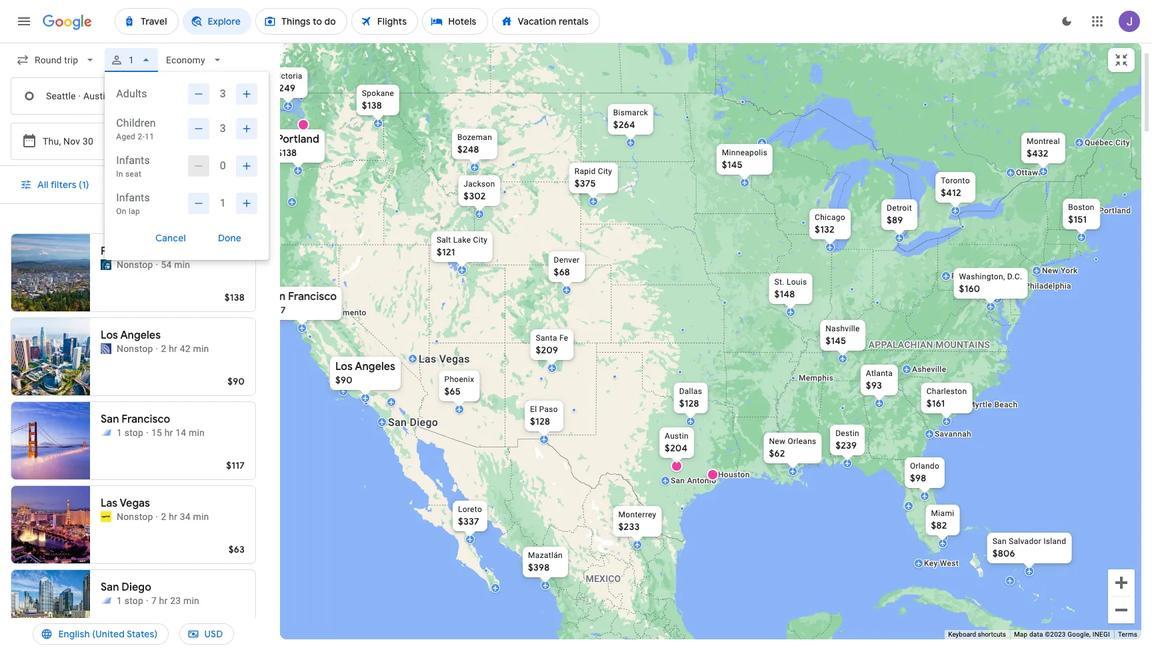 Task type: locate. For each thing, give the bounding box(es) containing it.
1 vertical spatial  image
[[156, 342, 158, 355]]

los angeles
[[101, 329, 161, 342]]

2
[[161, 343, 166, 354], [161, 511, 166, 522]]

hr left the 42
[[169, 343, 177, 354]]

$128 down el
[[530, 415, 550, 427]]

2 · from the left
[[113, 90, 116, 101]]

1 vertical spatial las
[[101, 497, 118, 510]]

children
[[116, 117, 156, 129]]

0 vertical spatial francisco
[[288, 290, 337, 303]]

angeles for los angeles $90
[[355, 360, 395, 373]]

1 horizontal spatial ·
[[113, 90, 116, 101]]

cancel button
[[140, 227, 202, 249]]

248 US dollars text field
[[457, 143, 479, 155]]

$128 down dallas
[[679, 397, 699, 409]]

los up united 'icon'
[[101, 329, 118, 342]]

0 vertical spatial  image
[[156, 258, 158, 271]]

1 vertical spatial 3
[[220, 122, 226, 135]]

(1)
[[79, 179, 89, 191]]

key west
[[924, 558, 959, 568]]

90 US dollars text field
[[228, 375, 245, 387]]

0 horizontal spatial portland
[[101, 245, 143, 258]]

boston
[[1068, 202, 1095, 212]]

houston inside map region
[[718, 470, 750, 479]]

$145 inside nashville $145
[[826, 334, 846, 346]]

1 vertical spatial city
[[598, 166, 612, 176]]

detroit
[[887, 203, 912, 212]]

1 vertical spatial 1 stop
[[117, 595, 143, 606]]

city right lake
[[473, 235, 487, 244]]

0 horizontal spatial $128
[[530, 415, 550, 427]]

los up 90 us dollars text box
[[335, 360, 353, 373]]

hr right 15
[[164, 427, 173, 438]]

1 vertical spatial 138 us dollars text field
[[225, 291, 245, 303]]

0 horizontal spatial $138
[[225, 291, 245, 303]]

nonstop right spirit icon
[[117, 511, 153, 522]]

san down los angeles $90
[[388, 416, 407, 428]]

1 vertical spatial las vegas
[[101, 497, 150, 510]]

1 horizontal spatial city
[[598, 166, 612, 176]]

$117 inside the san francisco $117
[[267, 304, 286, 316]]

 image
[[156, 258, 158, 271], [156, 342, 158, 355], [156, 510, 158, 523]]

0 vertical spatial new
[[1042, 266, 1059, 275]]

1 horizontal spatial san diego
[[388, 416, 438, 428]]

$145
[[722, 158, 743, 170], [826, 334, 846, 346]]

min right the 42
[[193, 343, 209, 354]]

 image left 54
[[156, 258, 158, 271]]

0 vertical spatial angeles
[[120, 329, 161, 342]]

$132
[[815, 223, 835, 235]]

google,
[[1068, 631, 1091, 638]]

0 vertical spatial 1 stop
[[117, 427, 143, 438]]

seattle · austin · houston
[[46, 90, 154, 101]]

2 left the 42
[[161, 343, 166, 354]]

loading results progress bar
[[0, 43, 1152, 45]]

233 US dollars text field
[[618, 520, 640, 532]]

2  image from the top
[[156, 342, 158, 355]]

1 right frontier and spirit image
[[117, 427, 122, 438]]

$138 inside portland $138
[[277, 146, 297, 158]]

1 vertical spatial $145
[[826, 334, 846, 346]]

160 US dollars text field
[[959, 282, 980, 294]]

nonstop for los angeles
[[117, 343, 153, 354]]

129 US dollars text field
[[225, 627, 245, 639]]

spokane $138
[[362, 88, 394, 111]]

82 US dollars text field
[[931, 519, 947, 531]]

None field
[[11, 48, 102, 72], [161, 48, 229, 72], [11, 48, 102, 72], [161, 48, 229, 72]]

0 vertical spatial las
[[419, 352, 436, 365]]

0 vertical spatial diego
[[410, 416, 438, 428]]

new orleans $62
[[769, 436, 816, 459]]

san inside san salvador island $806
[[993, 536, 1007, 546]]

1 vertical spatial 2
[[161, 511, 166, 522]]

angeles for los angeles
[[120, 329, 161, 342]]

san
[[267, 290, 286, 303], [101, 413, 119, 426], [388, 416, 407, 428], [671, 476, 685, 485], [993, 536, 1007, 546], [101, 581, 119, 594]]

min right 54
[[174, 259, 190, 270]]

1 horizontal spatial vegas
[[439, 352, 470, 365]]

aged
[[116, 132, 135, 141]]

keyboard shortcuts
[[948, 631, 1006, 638]]

145 US dollars text field
[[826, 334, 846, 346]]

1 horizontal spatial $138
[[277, 146, 297, 158]]

min for 7 hr 23 min
[[183, 595, 199, 606]]

1 vertical spatial francisco
[[122, 413, 170, 426]]

las vegas up spirit icon
[[101, 497, 150, 510]]

minneapolis $145
[[722, 148, 768, 170]]

1 vertical spatial $128
[[530, 415, 550, 427]]

· right seattle
[[78, 90, 81, 101]]

1 vertical spatial san diego
[[101, 581, 151, 594]]

2 horizontal spatial city
[[1115, 138, 1130, 147]]

angeles inside los angeles $90
[[355, 360, 395, 373]]

las
[[419, 352, 436, 365], [101, 497, 118, 510]]

 image for los angeles
[[156, 342, 158, 355]]

0 horizontal spatial $145
[[722, 158, 743, 170]]

1 right frontier and spirit icon
[[117, 595, 122, 606]]

0 horizontal spatial las vegas
[[101, 497, 150, 510]]

spirit image
[[101, 511, 111, 522]]

1 horizontal spatial $90
[[335, 374, 353, 386]]

$160
[[959, 282, 980, 294]]

1 horizontal spatial new
[[1042, 266, 1059, 275]]

minneapolis
[[722, 148, 768, 157]]

phoenix $65
[[444, 374, 474, 397]]

0 horizontal spatial diego
[[122, 581, 151, 594]]

34
[[180, 511, 191, 522]]

francisco up sacramento
[[288, 290, 337, 303]]

houston right 'antonio'
[[718, 470, 750, 479]]

11
[[145, 132, 154, 141]]

1 vertical spatial stop
[[124, 595, 143, 606]]

nonstop right alaska icon
[[117, 259, 153, 270]]

boston $151
[[1068, 202, 1095, 225]]

0 vertical spatial las vegas
[[419, 352, 470, 365]]

las right los angeles $90
[[419, 352, 436, 365]]

2 3 from the top
[[220, 122, 226, 135]]

francisco for san francisco
[[122, 413, 170, 426]]

3 up "0"
[[220, 122, 226, 135]]

1 up the 'results'
[[220, 197, 226, 209]]

98 US dollars text field
[[910, 472, 926, 484]]

$145 for minneapolis $145
[[722, 158, 743, 170]]

89 US dollars text field
[[887, 214, 903, 226]]

$145 for nashville $145
[[826, 334, 846, 346]]

3  image from the top
[[156, 510, 158, 523]]

main menu image
[[16, 13, 32, 29]]

1 vertical spatial austin
[[665, 431, 689, 440]]

 image left 2 hr 34 min
[[156, 510, 158, 523]]

these
[[191, 215, 212, 225]]

1 stop down "san francisco"
[[117, 427, 143, 438]]

806 US dollars text field
[[993, 547, 1015, 559]]

2 vertical spatial  image
[[156, 510, 158, 523]]

$138 inside the spokane $138
[[362, 99, 382, 111]]

1 horizontal spatial houston
[[718, 470, 750, 479]]

$121
[[437, 246, 455, 258]]

toronto
[[941, 176, 970, 185]]

1 vertical spatial infants
[[116, 191, 150, 204]]

3 left $249
[[220, 87, 226, 100]]

1 horizontal spatial las vegas
[[419, 352, 470, 365]]

nonstop down the los angeles
[[117, 343, 153, 354]]

1 infants from the top
[[116, 154, 150, 167]]

las up spirit icon
[[101, 497, 118, 510]]

0 vertical spatial nonstop
[[117, 259, 153, 270]]

austin up 204 us dollars text box
[[665, 431, 689, 440]]

337 US dollars text field
[[458, 515, 479, 527]]

flights only
[[113, 179, 164, 191]]

min right 14
[[189, 427, 205, 438]]

hr right the 7
[[159, 595, 168, 606]]

1 horizontal spatial francisco
[[288, 290, 337, 303]]

diego
[[410, 416, 438, 428], [122, 581, 151, 594]]

2 vertical spatial city
[[473, 235, 487, 244]]

san francisco $117
[[267, 290, 337, 316]]

0 horizontal spatial city
[[473, 235, 487, 244]]

0
[[220, 159, 226, 172]]

$138
[[362, 99, 382, 111], [277, 146, 297, 158], [225, 291, 245, 303]]

austin inside map region
[[665, 431, 689, 440]]

0 vertical spatial vegas
[[439, 352, 470, 365]]

1 horizontal spatial diego
[[410, 416, 438, 428]]

number of passengers dialog
[[105, 72, 269, 260]]

(united
[[92, 628, 125, 640]]

hr for 34
[[169, 511, 177, 522]]

san up frontier and spirit image
[[101, 413, 119, 426]]

new inside new orleans $62
[[769, 436, 786, 446]]

houston
[[118, 90, 154, 101], [718, 470, 750, 479]]

1 · from the left
[[78, 90, 81, 101]]

0 horizontal spatial vegas
[[120, 497, 150, 510]]

1 horizontal spatial $145
[[826, 334, 846, 346]]

new up philadelphia
[[1042, 266, 1059, 275]]

1 up the adults
[[129, 55, 134, 65]]

none text field inside filters form
[[11, 77, 131, 115]]

angeles
[[120, 329, 161, 342], [355, 360, 395, 373]]

2 1 stop from the top
[[117, 595, 143, 606]]

destin
[[836, 428, 859, 438]]

sacramento
[[321, 308, 367, 317]]

54
[[161, 259, 172, 270]]

seat
[[125, 169, 142, 179]]

québec city
[[1085, 138, 1130, 147]]

0 horizontal spatial los
[[101, 329, 118, 342]]

· left the adults
[[113, 90, 116, 101]]

0 vertical spatial 2
[[161, 343, 166, 354]]

portland right boston $151
[[1099, 206, 1131, 215]]

1 vertical spatial houston
[[718, 470, 750, 479]]

portland
[[277, 132, 319, 146], [1099, 206, 1131, 215], [101, 245, 143, 258]]

price button
[[253, 174, 306, 195]]

138 us dollars text field down spokane
[[362, 99, 382, 111]]

shortcuts
[[978, 631, 1006, 638]]

$145 down nashville at the right of the page
[[826, 334, 846, 346]]

0 vertical spatial austin
[[83, 90, 111, 101]]

3 nonstop from the top
[[117, 511, 153, 522]]

1 1 stop from the top
[[117, 427, 143, 438]]

denver $68
[[554, 255, 580, 278]]

min right "23"
[[183, 595, 199, 606]]

2 nonstop from the top
[[117, 343, 153, 354]]

$145 inside minneapolis $145
[[722, 158, 743, 170]]

0 horizontal spatial houston
[[118, 90, 154, 101]]

1 button
[[105, 48, 158, 72]]

louis
[[787, 277, 807, 286]]

stop for francisco
[[124, 427, 143, 438]]

1 3 from the top
[[220, 87, 226, 100]]

done button
[[202, 227, 258, 249]]

0 vertical spatial houston
[[118, 90, 154, 101]]

2 horizontal spatial $138
[[362, 99, 382, 111]]

san up frontier and spirit icon
[[101, 581, 119, 594]]

1 horizontal spatial $128
[[679, 397, 699, 409]]

$138 for spokane
[[362, 99, 382, 111]]

2 hr 42 min
[[161, 343, 209, 354]]

bismarck $264
[[613, 108, 648, 130]]

$117
[[267, 304, 286, 316], [226, 459, 245, 471]]

el paso $128
[[530, 404, 558, 427]]

1 horizontal spatial las
[[419, 352, 436, 365]]

1 vertical spatial new
[[769, 436, 786, 446]]

$375
[[575, 177, 596, 189]]

$138 down spokane
[[362, 99, 382, 111]]

0 horizontal spatial angeles
[[120, 329, 161, 342]]

min right 34
[[193, 511, 209, 522]]

138 us dollars text field down done
[[225, 291, 245, 303]]

stop
[[124, 427, 143, 438], [124, 595, 143, 606]]

128 US dollars text field
[[530, 415, 550, 427]]

$138 up price popup button
[[277, 146, 297, 158]]

2 stop from the top
[[124, 595, 143, 606]]

stop for diego
[[124, 595, 143, 606]]

1 vertical spatial nonstop
[[117, 343, 153, 354]]

stop down "san francisco"
[[124, 427, 143, 438]]

portland up $138 text field
[[277, 132, 319, 146]]

145 US dollars text field
[[722, 158, 743, 170]]

san up 117 us dollars text field
[[267, 290, 286, 303]]

239 US dollars text field
[[836, 439, 857, 451]]

138 US dollars text field
[[362, 99, 382, 111], [225, 291, 245, 303]]

vegas
[[439, 352, 470, 365], [120, 497, 150, 510]]

138 US dollars text field
[[277, 146, 297, 158]]

$264
[[613, 118, 635, 130]]

1 vertical spatial $117
[[226, 459, 245, 471]]

francisco up 15
[[122, 413, 170, 426]]

2 vertical spatial nonstop
[[117, 511, 153, 522]]

$129
[[225, 627, 245, 639]]

city right rapid at the top of page
[[598, 166, 612, 176]]

city right the québec
[[1115, 138, 1130, 147]]

1 stop left the 7
[[117, 595, 143, 606]]

0 horizontal spatial austin
[[83, 90, 111, 101]]

rapid
[[575, 166, 596, 176]]

3 for adults
[[220, 87, 226, 100]]

lap
[[129, 207, 140, 216]]

english (united states) button
[[33, 618, 168, 650]]

0 horizontal spatial 138 us dollars text field
[[225, 291, 245, 303]]

0 vertical spatial city
[[1115, 138, 1130, 147]]

$145 down minneapolis
[[722, 158, 743, 170]]

1 vertical spatial $138
[[277, 146, 297, 158]]

2 2 from the top
[[161, 511, 166, 522]]

1 horizontal spatial austin
[[665, 431, 689, 440]]

2 vertical spatial $138
[[225, 291, 245, 303]]

san up $806
[[993, 536, 1007, 546]]

hr
[[169, 343, 177, 354], [164, 427, 173, 438], [169, 511, 177, 522], [159, 595, 168, 606]]

infants up 'seat'
[[116, 154, 150, 167]]

stop left the 7
[[124, 595, 143, 606]]

city inside rapid city $375
[[598, 166, 612, 176]]

new york
[[1042, 266, 1078, 275]]

375 US dollars text field
[[575, 177, 596, 189]]

0 vertical spatial $145
[[722, 158, 743, 170]]

los inside los angeles $90
[[335, 360, 353, 373]]

0 horizontal spatial ·
[[78, 90, 81, 101]]

1 vertical spatial vegas
[[120, 497, 150, 510]]

$98
[[910, 472, 926, 484]]

264 US dollars text field
[[613, 118, 635, 130]]

las inside map region
[[419, 352, 436, 365]]

©2023
[[1045, 631, 1066, 638]]

lake
[[453, 235, 471, 244]]

hr left 34
[[169, 511, 177, 522]]

1 horizontal spatial angeles
[[355, 360, 395, 373]]

1 2 from the top
[[161, 343, 166, 354]]

0 vertical spatial infants
[[116, 154, 150, 167]]

alaska image
[[101, 259, 111, 270]]

usd
[[204, 628, 223, 640]]

new up the $62 in the right of the page
[[769, 436, 786, 446]]

0 vertical spatial $117
[[267, 304, 286, 316]]

$151
[[1068, 213, 1087, 225]]

myrtle beach
[[968, 400, 1018, 409]]

None text field
[[11, 77, 131, 115]]

1 horizontal spatial $117
[[267, 304, 286, 316]]

1  image from the top
[[156, 258, 158, 271]]

hr for 14
[[164, 427, 173, 438]]

0 vertical spatial stop
[[124, 427, 143, 438]]

infants up lap
[[116, 191, 150, 204]]

frontier and spirit image
[[101, 595, 111, 606]]

1 stop from the top
[[124, 427, 143, 438]]

2 left 34
[[161, 511, 166, 522]]

1 inside number of passengers dialog
[[220, 197, 226, 209]]

francisco inside the san francisco $117
[[288, 290, 337, 303]]

portland up alaska icon
[[101, 245, 143, 258]]

0 horizontal spatial new
[[769, 436, 786, 446]]

west
[[940, 558, 959, 568]]

0 vertical spatial 3
[[220, 87, 226, 100]]

0 vertical spatial san diego
[[388, 416, 438, 428]]

adults
[[116, 87, 147, 100]]

2 horizontal spatial portland
[[1099, 206, 1131, 215]]

diego inside map region
[[410, 416, 438, 428]]

las vegas up phoenix at the left bottom
[[419, 352, 470, 365]]

all filters (1)
[[37, 179, 89, 191]]

1 horizontal spatial 138 us dollars text field
[[362, 99, 382, 111]]

$90 inside los angeles $90
[[335, 374, 353, 386]]

1 vertical spatial portland
[[1099, 206, 1131, 215]]

new for new york
[[1042, 266, 1059, 275]]

2 infants from the top
[[116, 191, 150, 204]]

change appearance image
[[1051, 5, 1083, 37]]

city for rapid city $375
[[598, 166, 612, 176]]

1 vertical spatial angeles
[[355, 360, 395, 373]]

austin left the adults
[[83, 90, 111, 101]]

1 horizontal spatial los
[[335, 360, 353, 373]]

portland $138
[[277, 132, 319, 158]]

1 vertical spatial los
[[335, 360, 353, 373]]

atlanta $93
[[866, 368, 893, 391]]

0 vertical spatial $138
[[362, 99, 382, 111]]

0 vertical spatial los
[[101, 329, 118, 342]]

1 nonstop from the top
[[117, 259, 153, 270]]

hr for 42
[[169, 343, 177, 354]]

0 vertical spatial $128
[[679, 397, 699, 409]]

houston up children
[[118, 90, 154, 101]]

las vegas inside map region
[[419, 352, 470, 365]]

302 US dollars text field
[[464, 190, 486, 202]]

1 horizontal spatial portland
[[277, 132, 319, 146]]

min for 2 hr 42 min
[[193, 343, 209, 354]]

 image left 2 hr 42 min
[[156, 342, 158, 355]]

fe
[[559, 333, 568, 342]]

0 horizontal spatial san diego
[[101, 581, 151, 594]]

0 horizontal spatial francisco
[[122, 413, 170, 426]]

$138 down done
[[225, 291, 245, 303]]

los angeles $90
[[335, 360, 395, 386]]



Task type: describe. For each thing, give the bounding box(es) containing it.
appalachian mountains
[[869, 339, 990, 350]]

$128 inside dallas $128
[[679, 397, 699, 409]]

austin inside filters form
[[83, 90, 111, 101]]

atlanta
[[866, 368, 893, 378]]

charleston
[[927, 386, 967, 396]]

nonstop for portland
[[117, 259, 153, 270]]

phoenix
[[444, 374, 474, 384]]

7
[[151, 595, 157, 606]]

0 vertical spatial 138 us dollars text field
[[362, 99, 382, 111]]

 image for las vegas
[[156, 510, 158, 523]]

results
[[214, 215, 239, 225]]

stops
[[200, 179, 225, 191]]

23
[[170, 595, 181, 606]]

montreal
[[1027, 136, 1060, 146]]

keyboard
[[948, 631, 976, 638]]

jackson $302
[[464, 179, 495, 202]]

$209
[[536, 344, 558, 356]]

$89
[[887, 214, 903, 226]]

63 US dollars text field
[[229, 543, 245, 555]]

monterrey
[[618, 510, 656, 519]]

infants for 0
[[116, 154, 150, 167]]

 image for portland
[[156, 258, 158, 271]]

filters
[[51, 179, 76, 191]]

151 US dollars text field
[[1068, 213, 1087, 225]]

new for new orleans $62
[[769, 436, 786, 446]]

english (united states)
[[58, 628, 158, 640]]

2 for los angeles
[[161, 343, 166, 354]]

412 US dollars text field
[[941, 186, 961, 198]]

42
[[180, 343, 191, 354]]

$128 inside el paso $128
[[530, 415, 550, 427]]

frontier and spirit image
[[101, 427, 111, 438]]

city inside salt lake city $121
[[473, 235, 487, 244]]

dallas $128
[[679, 386, 702, 409]]

salt lake city $121
[[437, 235, 487, 258]]

on
[[116, 207, 127, 216]]

161 US dollars text field
[[927, 397, 945, 409]]

map
[[1014, 631, 1028, 638]]

121 US dollars text field
[[437, 246, 455, 258]]

mountains
[[936, 339, 990, 350]]

398 US dollars text field
[[528, 561, 550, 573]]

$239
[[836, 439, 857, 451]]

249 US dollars text field
[[274, 82, 295, 94]]

san francisco
[[101, 413, 170, 426]]

rapid city $375
[[575, 166, 612, 189]]

132 US dollars text field
[[815, 223, 835, 235]]

los for los angeles
[[101, 329, 118, 342]]

$138 for portland
[[277, 146, 297, 158]]

usd button
[[179, 618, 234, 650]]

san inside the san francisco $117
[[267, 290, 286, 303]]

min for 15 hr 14 min
[[189, 427, 205, 438]]

infants in seat
[[116, 154, 150, 179]]

los for los angeles $90
[[335, 360, 353, 373]]

$204
[[665, 442, 688, 454]]

cancel
[[156, 232, 186, 244]]

orlando
[[910, 461, 940, 470]]

in
[[116, 169, 123, 179]]

austin $204
[[665, 431, 689, 454]]

york
[[1061, 266, 1078, 275]]

$302
[[464, 190, 486, 202]]

$161
[[927, 397, 945, 409]]

map region
[[111, 0, 1152, 650]]

54 min
[[161, 259, 190, 270]]

2 vertical spatial portland
[[101, 245, 143, 258]]

3 for children
[[220, 122, 226, 135]]

infants for 1
[[116, 191, 150, 204]]

$432
[[1027, 147, 1049, 159]]

$63
[[229, 543, 245, 555]]

seattle
[[46, 90, 76, 101]]

philadelphia
[[1025, 281, 1071, 290]]

filters form
[[0, 43, 269, 260]]

states)
[[127, 628, 158, 640]]

stops button
[[192, 174, 247, 195]]

0 horizontal spatial las
[[101, 497, 118, 510]]

14
[[175, 427, 186, 438]]

0 vertical spatial portland
[[277, 132, 319, 146]]

salvador
[[1009, 536, 1041, 546]]

117 US dollars text field
[[267, 304, 286, 316]]

$68
[[554, 266, 570, 278]]

inegi
[[1093, 631, 1110, 638]]

nonstop for las vegas
[[117, 511, 153, 522]]

0 horizontal spatial $117
[[226, 459, 245, 471]]

city for québec city
[[1115, 138, 1130, 147]]

st. louis $148
[[774, 277, 807, 300]]

vegas inside map region
[[439, 352, 470, 365]]

1 stop for francisco
[[117, 427, 143, 438]]

Return text field
[[143, 123, 210, 159]]

2-
[[138, 132, 145, 141]]

paso
[[539, 404, 558, 414]]

Departure text field
[[43, 123, 104, 159]]

map data ©2023 google, inegi
[[1014, 631, 1110, 638]]

denver
[[554, 255, 580, 264]]

san left 'antonio'
[[671, 476, 685, 485]]

infants on lap
[[116, 191, 150, 216]]

keyboard shortcuts button
[[948, 630, 1006, 639]]

128 US dollars text field
[[679, 397, 699, 409]]

san antonio
[[671, 476, 716, 485]]

savannah
[[935, 429, 971, 438]]

about
[[167, 215, 189, 225]]

francisco for san francisco $117
[[288, 290, 337, 303]]

flights only button
[[105, 174, 186, 195]]

done
[[218, 232, 242, 244]]

mexico
[[586, 573, 621, 584]]

spokane
[[362, 88, 394, 98]]

united image
[[101, 343, 111, 354]]

san diego inside map region
[[388, 416, 438, 428]]

65 US dollars text field
[[444, 385, 461, 397]]

432 US dollars text field
[[1027, 147, 1049, 159]]

hr for 23
[[159, 595, 168, 606]]

toronto $412
[[941, 176, 970, 198]]

$62
[[769, 447, 785, 459]]

148 US dollars text field
[[774, 288, 795, 300]]

chicago $132
[[815, 212, 845, 235]]

all
[[37, 179, 49, 191]]

68 US dollars text field
[[554, 266, 570, 278]]

93 US dollars text field
[[866, 379, 882, 391]]

monterrey $233
[[618, 510, 656, 532]]

1 vertical spatial diego
[[122, 581, 151, 594]]

62 US dollars text field
[[769, 447, 785, 459]]

$412
[[941, 186, 961, 198]]

orleans
[[788, 436, 816, 446]]

209 US dollars text field
[[536, 344, 558, 356]]

bozeman $248
[[457, 132, 492, 155]]

$398
[[528, 561, 550, 573]]

st.
[[774, 277, 785, 286]]

90 US dollars text field
[[335, 374, 353, 386]]

$82
[[931, 519, 947, 531]]

salt
[[437, 235, 451, 244]]

2 for las vegas
[[161, 511, 166, 522]]

victoria $249
[[274, 71, 303, 94]]

loreto $337
[[458, 504, 482, 527]]

view smaller map image
[[1114, 52, 1130, 68]]

loreto
[[458, 504, 482, 514]]

min for 2 hr 34 min
[[193, 511, 209, 522]]

0 horizontal spatial $90
[[228, 375, 245, 387]]

$249
[[274, 82, 295, 94]]

$65
[[444, 385, 461, 397]]

15 hr 14 min
[[151, 427, 205, 438]]

1 stop for diego
[[117, 595, 143, 606]]

houston inside filters form
[[118, 90, 154, 101]]

117 US dollars text field
[[226, 459, 245, 471]]

204 US dollars text field
[[665, 442, 688, 454]]

mazatlán $398
[[528, 550, 563, 573]]

san salvador island $806
[[993, 536, 1066, 559]]

1 inside popup button
[[129, 55, 134, 65]]



Task type: vqa. For each thing, say whether or not it's contained in the screenshot.
rightmost PLACE
no



